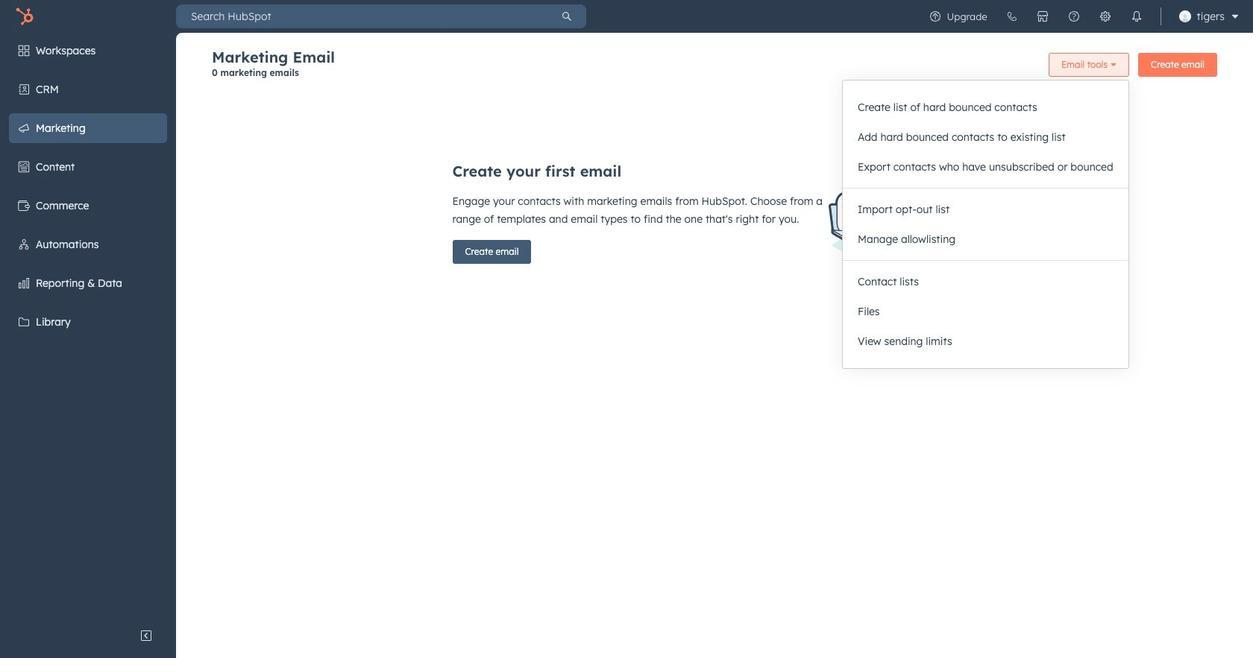 Task type: vqa. For each thing, say whether or not it's contained in the screenshot.
"[OBJECT OBJECT] COMPLETE" progress bar
no



Task type: describe. For each thing, give the bounding box(es) containing it.
1 horizontal spatial menu
[[919, 0, 1244, 33]]

marketplaces image
[[1037, 10, 1049, 22]]

settings image
[[1099, 10, 1111, 22]]

0 horizontal spatial menu
[[0, 33, 176, 621]]

notifications image
[[1131, 10, 1143, 22]]



Task type: locate. For each thing, give the bounding box(es) containing it.
menu
[[919, 0, 1244, 33], [0, 33, 176, 621]]

howard n/a image
[[1179, 10, 1191, 22]]

help image
[[1068, 10, 1080, 22]]

Search HubSpot search field
[[176, 4, 548, 28]]

banner
[[212, 48, 1217, 87]]



